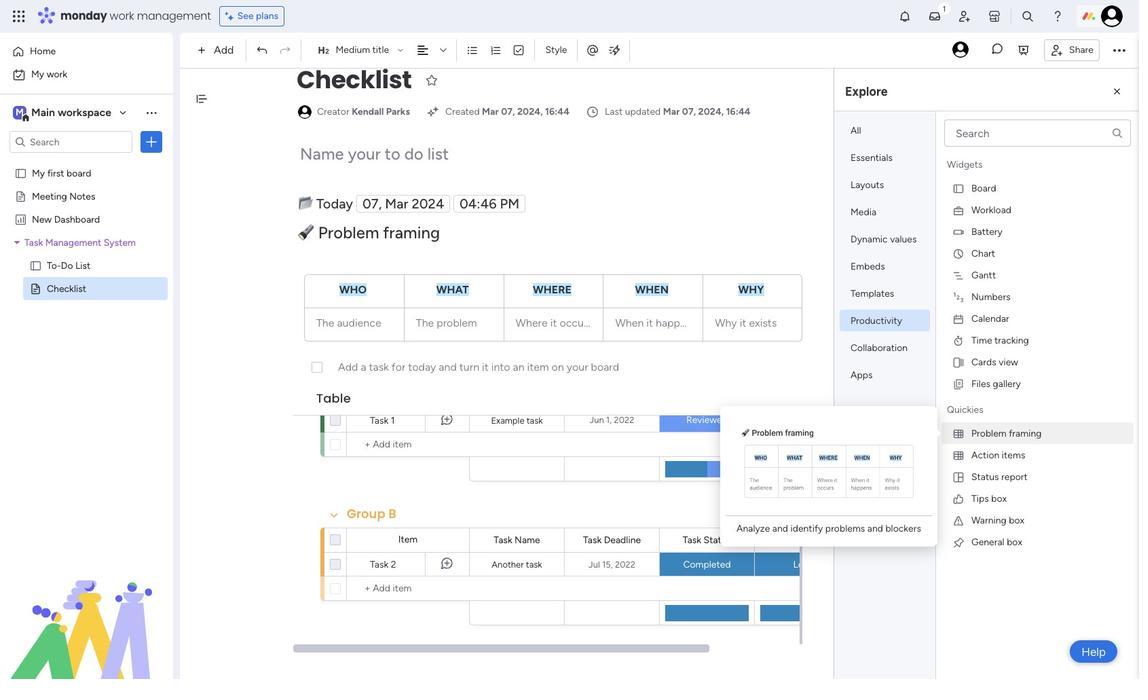 Task type: describe. For each thing, give the bounding box(es) containing it.
home link
[[8, 41, 165, 62]]

search everything image
[[1021, 10, 1035, 23]]

task management system
[[24, 236, 136, 248]]

problem inside list item
[[972, 428, 1007, 439]]

select product image
[[12, 10, 26, 23]]

calendar list item
[[942, 308, 1134, 329]]

media list item
[[840, 201, 930, 223]]

notes
[[69, 190, 95, 202]]

time
[[972, 334, 993, 346]]

numbered list image
[[490, 44, 502, 56]]

warning box list item
[[942, 509, 1134, 531]]

files
[[972, 378, 991, 390]]

media
[[851, 206, 877, 218]]

time tracking
[[972, 334, 1029, 346]]

monday work management
[[60, 8, 211, 24]]

task name
[[494, 534, 540, 546]]

created mar 07, 2024, 16:44
[[445, 106, 570, 117]]

task for task 1
[[370, 415, 389, 427]]

1
[[391, 415, 395, 427]]

cards view
[[972, 356, 1019, 368]]

update feed image
[[928, 10, 942, 23]]

analyze
[[737, 523, 770, 535]]

jun 1, 2022
[[590, 415, 635, 425]]

m
[[16, 107, 24, 118]]

first
[[47, 167, 64, 179]]

cards
[[972, 356, 997, 368]]

0 vertical spatial problem
[[318, 223, 379, 242]]

options image
[[145, 135, 158, 149]]

list
[[75, 259, 91, 271]]

help image
[[1051, 10, 1065, 23]]

0 vertical spatial framing
[[383, 223, 440, 242]]

system
[[104, 236, 136, 248]]

style
[[546, 44, 567, 56]]

2 2024, from the left
[[699, 106, 724, 117]]

list box containing my first board
[[0, 159, 173, 483]]

box for warning box
[[1009, 514, 1025, 526]]

gantt
[[972, 269, 996, 281]]

items
[[1002, 449, 1026, 461]]

deadline
[[604, 534, 641, 546]]

2 + add item text field from the top
[[354, 581, 464, 597]]

task 1
[[370, 415, 395, 427]]

lottie animation element
[[0, 542, 173, 679]]

all
[[851, 125, 862, 137]]

warning box
[[972, 514, 1025, 526]]

checklist inside field
[[297, 62, 412, 97]]

box for general box
[[1007, 536, 1023, 548]]

battery list item
[[942, 221, 1134, 242]]

box for tips box
[[992, 493, 1007, 504]]

Checklist field
[[293, 62, 415, 98]]

task deadline
[[583, 534, 641, 546]]

2 and from the left
[[868, 523, 884, 535]]

gallery
[[993, 378, 1021, 390]]

task for task management system
[[24, 236, 43, 248]]

1 horizontal spatial mar
[[482, 106, 499, 117]]

action
[[972, 449, 1000, 461]]

dynamic values list item
[[840, 228, 930, 250]]

collaboration
[[851, 342, 908, 354]]

task for another task
[[526, 560, 542, 570]]

add button
[[192, 39, 242, 61]]

monday
[[60, 8, 107, 24]]

essentials
[[851, 152, 893, 164]]

Group B field
[[344, 505, 400, 523]]

bulleted list image
[[467, 44, 479, 56]]

problem framing
[[972, 428, 1042, 439]]

Task Name field
[[491, 533, 544, 548]]

task for task 2
[[370, 559, 389, 570]]

last
[[605, 106, 623, 117]]

title
[[373, 44, 389, 56]]

tips box list item
[[942, 488, 1134, 509]]

general box
[[972, 536, 1023, 548]]

to-do list
[[47, 259, 91, 271]]

lottie animation image
[[0, 542, 173, 679]]

essentials list item
[[840, 147, 930, 168]]

chart list item
[[942, 242, 1134, 264]]

v2 ellipsis image
[[1114, 41, 1126, 59]]

my for my first board
[[32, 167, 45, 179]]

creator
[[317, 106, 350, 117]]

action items list item
[[942, 444, 1134, 466]]

workload
[[972, 204, 1012, 216]]

dynamic values image
[[608, 43, 622, 57]]

04:46
[[460, 196, 497, 212]]

report
[[1002, 471, 1028, 483]]

task status
[[683, 534, 732, 546]]

see plans
[[238, 10, 279, 22]]

problems
[[826, 523, 865, 535]]

framing inside list item
[[1009, 428, 1042, 439]]

2 16:44 from the left
[[726, 106, 751, 117]]

1 image
[[939, 1, 951, 16]]

view
[[999, 356, 1019, 368]]

problem framing list item
[[942, 422, 1134, 444]]

Search in workspace field
[[29, 134, 113, 150]]

general
[[972, 536, 1005, 548]]

meeting
[[32, 190, 67, 202]]

public board image for my first board
[[14, 166, 27, 179]]

2
[[391, 559, 396, 570]]

explore
[[846, 84, 888, 99]]

embeds
[[851, 261, 885, 272]]

meeting notes
[[32, 190, 95, 202]]

button padding image
[[1111, 85, 1125, 98]]

tips
[[972, 493, 989, 504]]

what
[[437, 283, 469, 296]]

options image
[[302, 403, 313, 437]]

cards view list item
[[942, 351, 1134, 373]]

battery
[[972, 226, 1003, 237]]

general box list item
[[942, 531, 1134, 553]]

templates list item
[[840, 283, 930, 304]]

time tracking list item
[[942, 329, 1134, 351]]

2 horizontal spatial mar
[[663, 106, 680, 117]]

plans
[[256, 10, 279, 22]]

0 horizontal spatial checklist
[[47, 283, 86, 294]]

apps
[[851, 369, 873, 381]]

add to favorites image
[[425, 73, 439, 87]]

creator kendall parks
[[317, 106, 410, 117]]

1 2024, from the left
[[518, 106, 543, 117]]

do
[[61, 259, 73, 271]]

jul
[[589, 559, 600, 569]]

group
[[347, 505, 386, 522]]

task for task name
[[494, 534, 513, 546]]

workspace image
[[13, 105, 26, 120]]

public dashboard image
[[14, 213, 27, 225]]



Task type: vqa. For each thing, say whether or not it's contained in the screenshot.
My work
yes



Task type: locate. For each thing, give the bounding box(es) containing it.
files gallery list item
[[942, 373, 1134, 395]]

1 vertical spatial checklist
[[47, 283, 86, 294]]

mar left 2024 at the top of the page
[[385, 196, 409, 212]]

workspace
[[58, 106, 111, 119]]

0 vertical spatial work
[[110, 8, 134, 24]]

status report
[[972, 471, 1028, 483]]

caret down image
[[14, 237, 20, 247]]

my work option
[[8, 64, 165, 86]]

all list item
[[840, 120, 930, 141]]

gantt list item
[[942, 264, 1134, 286]]

16:44
[[545, 106, 570, 117], [726, 106, 751, 117]]

new dashboard
[[32, 213, 100, 225]]

add
[[214, 43, 234, 56]]

1 vertical spatial task
[[526, 560, 542, 570]]

07, up 🔦 problem framing
[[363, 196, 382, 212]]

updated
[[625, 106, 661, 117]]

status down the action
[[972, 471, 999, 483]]

1 vertical spatial problem
[[972, 428, 1007, 439]]

task
[[527, 415, 543, 425], [526, 560, 542, 570]]

board list item
[[942, 177, 1134, 199]]

2022 right 15,
[[615, 559, 636, 569]]

productivity
[[851, 315, 903, 327]]

mention image
[[586, 43, 600, 57]]

status inside field
[[704, 534, 732, 546]]

0 horizontal spatial and
[[773, 523, 789, 535]]

1 horizontal spatial and
[[868, 523, 884, 535]]

0 vertical spatial status
[[972, 471, 999, 483]]

search image
[[1112, 127, 1124, 139]]

layouts list item
[[840, 174, 930, 196]]

📂 today 07, mar 2024
[[298, 196, 444, 212]]

share button
[[1045, 39, 1100, 61]]

tracking
[[995, 334, 1029, 346]]

Task Status field
[[680, 533, 735, 548]]

0 vertical spatial task
[[527, 415, 543, 425]]

Search search field
[[945, 120, 1131, 147]]

style button
[[540, 39, 574, 62]]

work down home
[[47, 69, 67, 80]]

values
[[890, 234, 917, 245]]

when
[[635, 283, 669, 296]]

productivity list item
[[840, 310, 930, 331]]

07,
[[501, 106, 515, 117], [682, 106, 696, 117], [363, 196, 382, 212]]

2022 for jul 15, 2022
[[615, 559, 636, 569]]

main
[[31, 106, 55, 119]]

quickies
[[947, 404, 984, 416]]

mar
[[482, 106, 499, 117], [663, 106, 680, 117], [385, 196, 409, 212]]

1 horizontal spatial status
[[972, 471, 999, 483]]

task left name on the left bottom of the page
[[494, 534, 513, 546]]

1 horizontal spatial public board image
[[29, 282, 42, 295]]

public board image for meeting notes
[[14, 189, 27, 202]]

my
[[31, 69, 44, 80], [32, 167, 45, 179]]

0 vertical spatial box
[[992, 493, 1007, 504]]

07, right updated
[[682, 106, 696, 117]]

monday marketplace image
[[988, 10, 1002, 23]]

1 horizontal spatial 07,
[[501, 106, 515, 117]]

0 horizontal spatial framing
[[383, 223, 440, 242]]

board
[[972, 182, 997, 194]]

more dots image
[[777, 394, 786, 404]]

box right 'warning' at the bottom of the page
[[1009, 514, 1025, 526]]

management
[[137, 8, 211, 24]]

home option
[[8, 41, 165, 62]]

framing up items
[[1009, 428, 1042, 439]]

1 16:44 from the left
[[545, 106, 570, 117]]

where
[[533, 283, 572, 296]]

public board image up public dashboard image
[[14, 189, 27, 202]]

1 vertical spatial public board image
[[29, 259, 42, 272]]

my first board
[[32, 167, 91, 179]]

0 horizontal spatial status
[[704, 534, 732, 546]]

07, for 2024
[[363, 196, 382, 212]]

workload list item
[[942, 199, 1134, 221]]

2 horizontal spatial 07,
[[682, 106, 696, 117]]

box right tips
[[992, 493, 1007, 504]]

item
[[398, 534, 418, 545]]

framing down 2024 at the top of the page
[[383, 223, 440, 242]]

dashboard
[[54, 213, 100, 225]]

public board image for checklist
[[29, 282, 42, 295]]

status
[[972, 471, 999, 483], [704, 534, 732, 546]]

public board image for to-do list
[[29, 259, 42, 272]]

my down home
[[31, 69, 44, 80]]

collaboration list item
[[840, 337, 930, 359]]

task for task status
[[683, 534, 702, 546]]

15,
[[602, 559, 613, 569]]

checklist down medium
[[297, 62, 412, 97]]

task right the caret down icon
[[24, 236, 43, 248]]

1 vertical spatial box
[[1009, 514, 1025, 526]]

board activity image
[[953, 41, 969, 57]]

public board image
[[14, 166, 27, 179], [29, 282, 42, 295]]

workspace selection element
[[13, 105, 113, 122]]

undo ⌘+z image
[[256, 44, 269, 56]]

main workspace
[[31, 106, 111, 119]]

🔦
[[298, 223, 314, 242]]

share
[[1070, 44, 1094, 55]]

1 vertical spatial + add item text field
[[354, 581, 464, 597]]

today
[[316, 196, 353, 212]]

numbers list item
[[942, 286, 1134, 308]]

box right general
[[1007, 536, 1023, 548]]

04:46 pm
[[460, 196, 520, 212]]

task right example at the bottom of the page
[[527, 415, 543, 425]]

1 vertical spatial public board image
[[29, 282, 42, 295]]

+ Add item text field
[[354, 437, 464, 453], [354, 581, 464, 597]]

dynamic
[[851, 234, 888, 245]]

1 vertical spatial framing
[[1009, 428, 1042, 439]]

1 horizontal spatial framing
[[1009, 428, 1042, 439]]

jul 15, 2022
[[589, 559, 636, 569]]

status inside list item
[[972, 471, 999, 483]]

2 vertical spatial box
[[1007, 536, 1023, 548]]

parks
[[386, 106, 410, 117]]

2022 right 1,
[[614, 415, 635, 425]]

1 horizontal spatial 2024,
[[699, 106, 724, 117]]

work right monday
[[110, 8, 134, 24]]

chart
[[972, 248, 996, 259]]

b
[[389, 505, 397, 522]]

1 + add item text field from the top
[[354, 437, 464, 453]]

0 vertical spatial public board image
[[14, 166, 27, 179]]

0 horizontal spatial 2024,
[[518, 106, 543, 117]]

checklist image
[[513, 44, 525, 56]]

1 horizontal spatial 16:44
[[726, 106, 751, 117]]

1 horizontal spatial problem
[[972, 428, 1007, 439]]

see plans button
[[219, 6, 285, 26]]

jun
[[590, 415, 604, 425]]

kendall parks image
[[1102, 5, 1123, 27]]

task up completed
[[683, 534, 702, 546]]

example task
[[491, 415, 543, 425]]

1 horizontal spatial public board image
[[29, 259, 42, 272]]

+ add item text field down 2
[[354, 581, 464, 597]]

files gallery
[[972, 378, 1021, 390]]

task for task deadline
[[583, 534, 602, 546]]

numbers
[[972, 291, 1011, 303]]

07, for 16:44
[[501, 106, 515, 117]]

new
[[32, 213, 52, 225]]

problem up the action
[[972, 428, 1007, 439]]

dynamic values
[[851, 234, 917, 245]]

task left 1
[[370, 415, 389, 427]]

my work link
[[8, 64, 165, 86]]

0 horizontal spatial 16:44
[[545, 106, 570, 117]]

1 vertical spatial my
[[32, 167, 45, 179]]

layouts
[[851, 179, 884, 191]]

box
[[992, 493, 1007, 504], [1009, 514, 1025, 526], [1007, 536, 1023, 548]]

0 vertical spatial my
[[31, 69, 44, 80]]

task up jul
[[583, 534, 602, 546]]

my left first
[[32, 167, 45, 179]]

0 horizontal spatial work
[[47, 69, 67, 80]]

0 vertical spatial 2022
[[614, 415, 635, 425]]

who
[[339, 283, 367, 296]]

0 horizontal spatial mar
[[385, 196, 409, 212]]

public board image left to-
[[29, 259, 42, 272]]

work for my
[[47, 69, 67, 80]]

task for example task
[[527, 415, 543, 425]]

problem down today
[[318, 223, 379, 242]]

work inside my work option
[[47, 69, 67, 80]]

workspace options image
[[145, 106, 158, 119]]

templates
[[851, 288, 895, 300]]

0 vertical spatial public board image
[[14, 189, 27, 202]]

invite members image
[[958, 10, 972, 23]]

🔦 problem framing
[[298, 223, 440, 242]]

1 horizontal spatial work
[[110, 8, 134, 24]]

my work
[[31, 69, 67, 80]]

None search field
[[945, 120, 1131, 147]]

public board image
[[14, 189, 27, 202], [29, 259, 42, 272]]

home
[[30, 46, 56, 57]]

medium title
[[336, 44, 389, 56]]

07, right created
[[501, 106, 515, 117]]

last updated mar 07, 2024, 16:44
[[605, 106, 751, 117]]

Task Deadline field
[[580, 533, 645, 548]]

1 and from the left
[[773, 523, 789, 535]]

option
[[0, 161, 173, 163]]

task left 2
[[370, 559, 389, 570]]

and left blockers
[[868, 523, 884, 535]]

Table field
[[313, 390, 354, 407]]

2022 for jun 1, 2022
[[614, 415, 635, 425]]

analyze and identify problems and blockers
[[737, 523, 922, 535]]

tips box
[[972, 493, 1007, 504]]

embeds list item
[[840, 255, 930, 277]]

mar right created
[[482, 106, 499, 117]]

0 horizontal spatial problem
[[318, 223, 379, 242]]

low
[[794, 559, 811, 570]]

board
[[67, 167, 91, 179]]

work for monday
[[110, 8, 134, 24]]

to-
[[47, 259, 61, 271]]

2024,
[[518, 106, 543, 117], [699, 106, 724, 117]]

📂
[[298, 196, 313, 212]]

1 vertical spatial 2022
[[615, 559, 636, 569]]

and left identify
[[773, 523, 789, 535]]

pm
[[500, 196, 520, 212]]

status up completed
[[704, 534, 732, 546]]

1 vertical spatial status
[[704, 534, 732, 546]]

another task
[[492, 560, 542, 570]]

checklist down do
[[47, 283, 86, 294]]

management
[[45, 236, 101, 248]]

1 horizontal spatial checklist
[[297, 62, 412, 97]]

apps list item
[[840, 364, 930, 386]]

task down name on the left bottom of the page
[[526, 560, 542, 570]]

status report list item
[[942, 466, 1134, 488]]

task
[[24, 236, 43, 248], [370, 415, 389, 427], [494, 534, 513, 546], [583, 534, 602, 546], [683, 534, 702, 546], [370, 559, 389, 570]]

0 vertical spatial checklist
[[297, 62, 412, 97]]

2024
[[412, 196, 444, 212]]

0 vertical spatial + add item text field
[[354, 437, 464, 453]]

name
[[515, 534, 540, 546]]

example
[[491, 415, 525, 425]]

+ add item text field down 1
[[354, 437, 464, 453]]

table
[[316, 390, 351, 407]]

0 horizontal spatial public board image
[[14, 166, 27, 179]]

1 vertical spatial work
[[47, 69, 67, 80]]

0 horizontal spatial 07,
[[363, 196, 382, 212]]

list box
[[0, 159, 173, 483]]

mar right updated
[[663, 106, 680, 117]]

notifications image
[[899, 10, 912, 23]]

another
[[492, 560, 524, 570]]

widgets
[[947, 159, 983, 170]]

None field
[[773, 533, 831, 548]]

0 horizontal spatial public board image
[[14, 189, 27, 202]]

identify
[[791, 523, 823, 535]]

my inside my work option
[[31, 69, 44, 80]]

my for my work
[[31, 69, 44, 80]]



